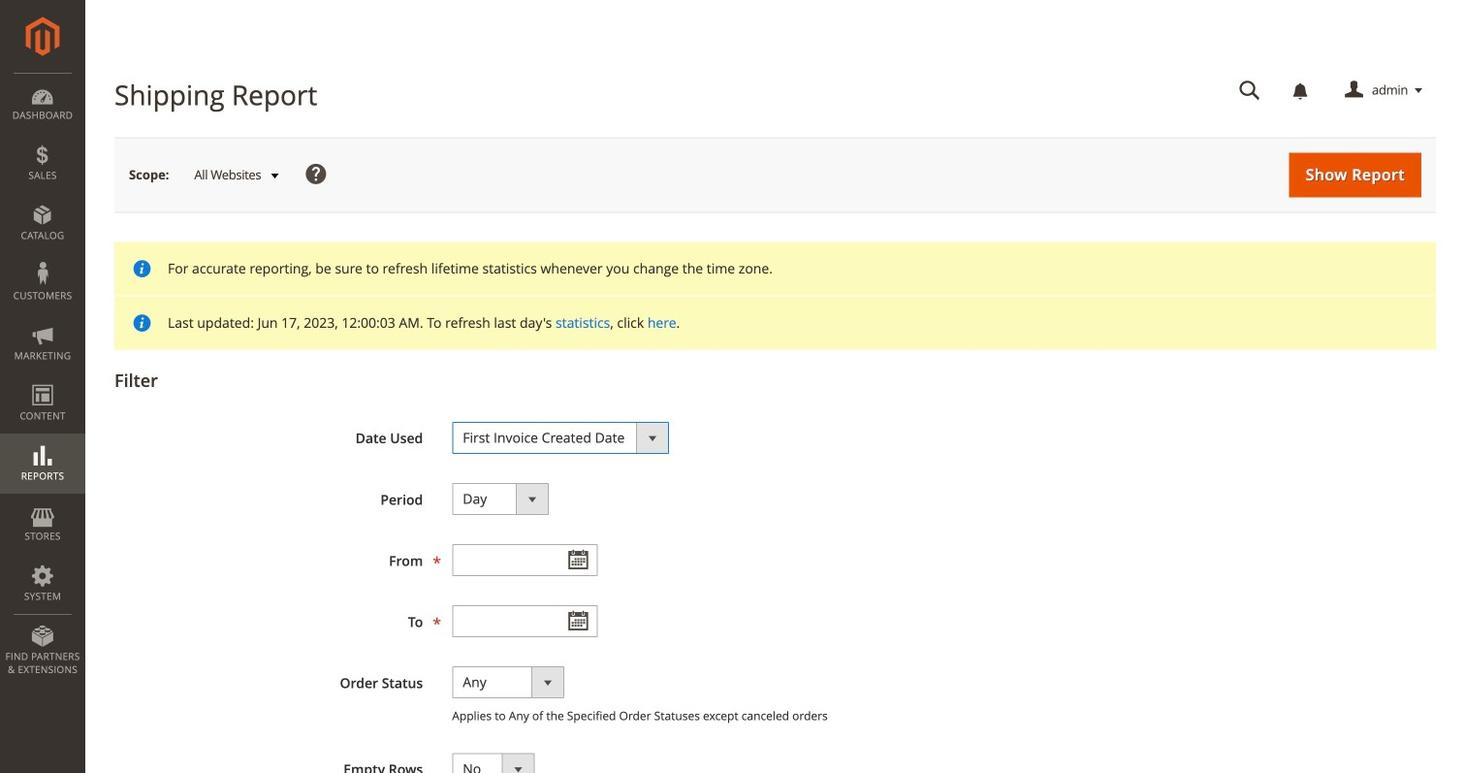 Task type: locate. For each thing, give the bounding box(es) containing it.
None text field
[[452, 544, 598, 576]]

magento admin panel image
[[26, 16, 60, 56]]

None text field
[[1226, 74, 1275, 108], [452, 605, 598, 637], [1226, 74, 1275, 108], [452, 605, 598, 637]]

menu bar
[[0, 73, 85, 686]]



